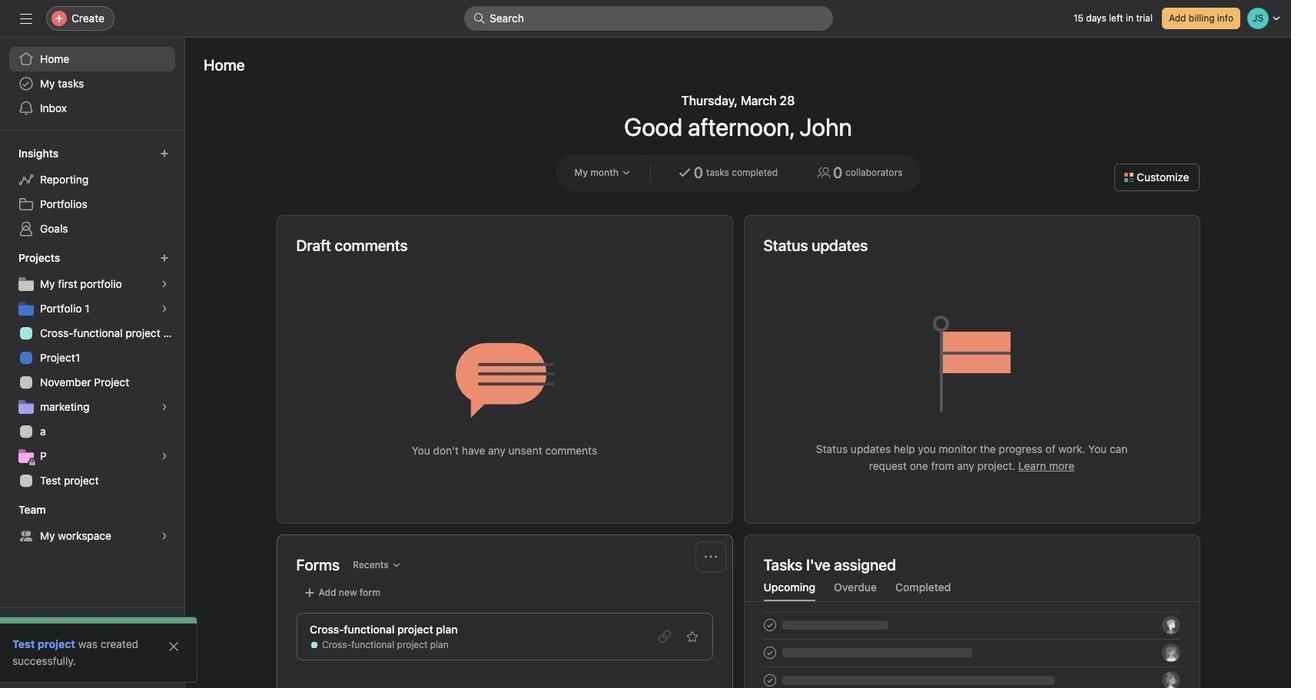 Task type: describe. For each thing, give the bounding box(es) containing it.
hide sidebar image
[[20, 12, 32, 25]]

new project or portfolio image
[[160, 254, 169, 263]]

close image
[[168, 641, 180, 653]]

new insights image
[[160, 149, 169, 158]]

prominent image
[[473, 12, 486, 25]]

see details, marketing image
[[160, 403, 169, 412]]

copy form link image
[[658, 631, 671, 643]]

see details, portfolio 1 image
[[160, 304, 169, 314]]

actions image
[[704, 551, 717, 563]]



Task type: locate. For each thing, give the bounding box(es) containing it.
add to favorites image
[[686, 631, 698, 643]]

teams element
[[0, 497, 184, 552]]

see details, my first portfolio image
[[160, 280, 169, 289]]

global element
[[0, 38, 184, 130]]

see details, p image
[[160, 452, 169, 461]]

projects element
[[0, 244, 184, 497]]

list box
[[464, 6, 833, 31]]

see details, my workspace image
[[160, 532, 169, 541]]

insights element
[[0, 140, 184, 244]]



Task type: vqa. For each thing, say whether or not it's contained in the screenshot.
insights ELEMENT in the left top of the page
yes



